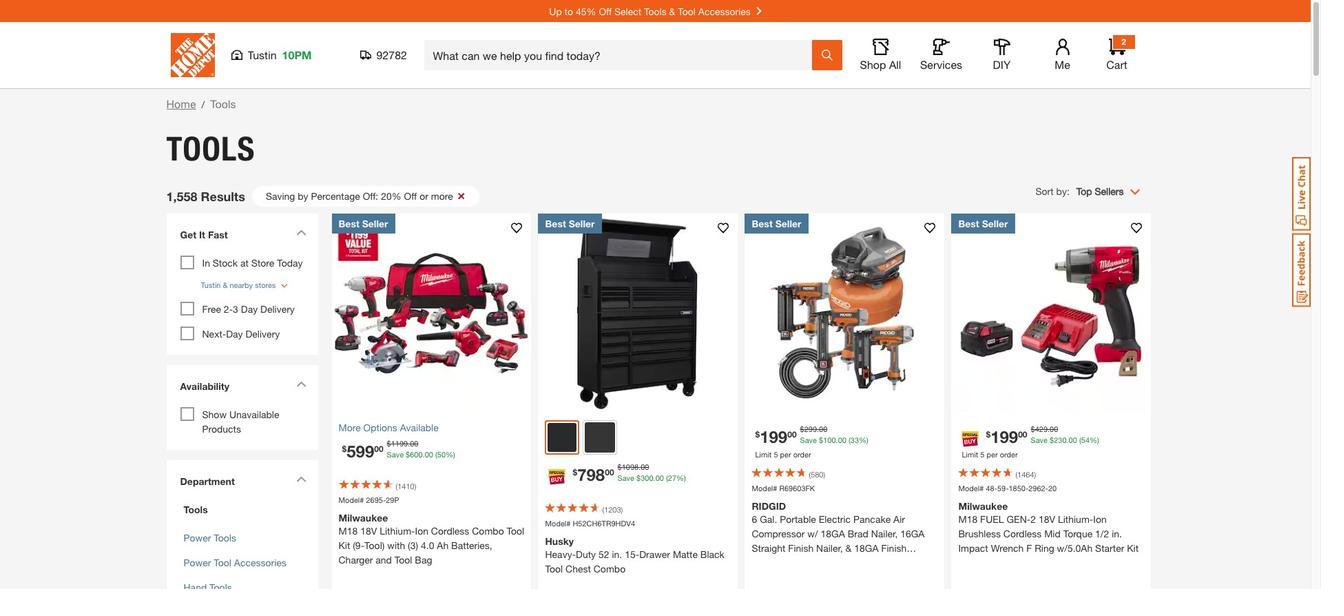 Task type: describe. For each thing, give the bounding box(es) containing it.
1203
[[604, 505, 621, 514]]

me
[[1055, 58, 1070, 71]]

wrench
[[991, 543, 1024, 554]]

tool left husky
[[507, 525, 524, 537]]

tools right /
[[210, 97, 236, 110]]

2 inside milwaukee m18 fuel gen-2 18v lithium-ion brushless cordless mid torque 1/2 in. impact wrench f ring w/5.0ah starter kit
[[1031, 514, 1036, 525]]

get it fast
[[180, 229, 228, 240]]

model# h52ch6tr9hdv4
[[545, 519, 635, 528]]

ion inside milwaukee m18 18v lithium-ion cordless combo tool kit (9-tool) with (3) 4.0 ah batteries, charger and tool bag
[[415, 525, 429, 537]]

by:
[[1057, 185, 1070, 197]]

matte
[[673, 549, 698, 560]]

. left 54
[[1067, 436, 1069, 445]]

0 vertical spatial off
[[599, 5, 612, 17]]

stores
[[255, 280, 276, 289]]

2-
[[224, 303, 233, 315]]

00 left 1199
[[374, 444, 383, 454]]

299
[[804, 424, 817, 433]]

seller for m18 fuel gen-2 18v lithium-ion brushless cordless mid torque 1/2 in. impact wrench f ring w/5.0ah starter kit image
[[982, 218, 1008, 229]]

in. inside husky heavy-duty 52 in. 15-drawer matte black tool chest combo
[[612, 549, 622, 560]]

home link
[[166, 97, 196, 110]]

18v inside milwaukee m18 fuel gen-2 18v lithium-ion brushless cordless mid torque 1/2 in. impact wrench f ring w/5.0ah starter kit
[[1039, 514, 1055, 525]]

drawer
[[639, 549, 670, 560]]

portable
[[780, 514, 816, 525]]

199 for $ 199 00 $ 299 . 00 save $ 100 . 00 ( 33 %) limit 5 per order
[[760, 427, 788, 447]]

%) inside '$ 1098 . 00 save $ 300 . 00 ( 27 %)'
[[677, 474, 686, 483]]

best for '6 gal. portable electric pancake air compressor w/ 18ga brad nailer, 16ga straight finish nailer, & 18ga finish stapler' image
[[752, 218, 773, 229]]

$ inside $ 199 00
[[986, 430, 991, 440]]

select
[[615, 5, 642, 17]]

milwaukee for fuel
[[959, 501, 1008, 512]]

. left '50'
[[423, 450, 425, 459]]

model# for model# 48-59-1850-2962-20
[[959, 484, 984, 493]]

today
[[277, 257, 303, 269]]

sort by: top sellers
[[1036, 185, 1124, 197]]

& inside ridgid 6 gal. portable electric pancake air compressor w/ 18ga brad nailer, 16ga straight finish nailer, & 18ga finish stapler
[[846, 543, 852, 554]]

00 left 299
[[788, 430, 797, 440]]

6
[[752, 514, 757, 525]]

00 up '300'
[[641, 462, 649, 471]]

heavy-
[[545, 549, 576, 560]]

$ 1098 . 00 save $ 300 . 00 ( 27 %)
[[618, 462, 686, 483]]

gal.
[[760, 514, 777, 525]]

00 inside $ 798 00
[[605, 467, 614, 478]]

2962-
[[1029, 484, 1049, 493]]

fast
[[208, 229, 228, 240]]

caret icon image for availability
[[296, 381, 306, 387]]

model# 48-59-1850-2962-20
[[959, 484, 1057, 493]]

18v inside milwaukee m18 18v lithium-ion cordless combo tool kit (9-tool) with (3) 4.0 ah batteries, charger and tool bag
[[360, 525, 377, 537]]

tools link
[[180, 502, 304, 516]]

diy
[[993, 58, 1011, 71]]

best for m18 fuel gen-2 18v lithium-ion brushless cordless mid torque 1/2 in. impact wrench f ring w/5.0ah starter kit image
[[959, 218, 980, 229]]

department
[[180, 475, 235, 487]]

( inside "$ 199 00 $ 299 . 00 save $ 100 . 00 ( 33 %) limit 5 per order"
[[849, 436, 851, 445]]

availability link
[[173, 372, 311, 403]]

( 580 )
[[809, 470, 825, 479]]

1,558 results
[[166, 188, 245, 204]]

matte black with black finishes image
[[585, 422, 616, 453]]

it
[[199, 229, 205, 240]]

more
[[431, 190, 453, 202]]

cart
[[1107, 58, 1128, 71]]

r69603fk
[[779, 484, 815, 493]]

$ inside $ 798 00
[[573, 467, 577, 478]]

feedback link image
[[1292, 233, 1311, 307]]

seller for heavy-duty 52 in. 15-drawer matte black tool chest combo image
[[569, 218, 595, 229]]

bag
[[415, 554, 432, 566]]

stapler
[[752, 557, 783, 569]]

model# r69603fk
[[752, 484, 815, 493]]

00 right 299
[[819, 424, 828, 433]]

( up h52ch6tr9hdv4
[[602, 505, 604, 514]]

92782 button
[[360, 48, 408, 62]]

kit inside milwaukee m18 18v lithium-ion cordless combo tool kit (9-tool) with (3) 4.0 ah batteries, charger and tool bag
[[339, 540, 350, 551]]

00 left 33
[[838, 436, 847, 445]]

6 gal. portable electric pancake air compressor w/ 18ga brad nailer, 16ga straight finish nailer, & 18ga finish stapler image
[[745, 214, 945, 413]]

compressor
[[752, 528, 805, 540]]

cordless inside milwaukee m18 18v lithium-ion cordless combo tool kit (9-tool) with (3) 4.0 ah batteries, charger and tool bag
[[431, 525, 469, 537]]

mid
[[1045, 528, 1061, 540]]

shop all button
[[859, 39, 903, 72]]

( up 29p
[[396, 482, 398, 491]]

300
[[641, 474, 654, 483]]

next-day delivery
[[202, 328, 280, 339]]

45%
[[576, 5, 596, 17]]

fuel
[[980, 514, 1004, 525]]

tustin 10pm
[[248, 48, 312, 61]]

model# for model# r69603fk
[[752, 484, 777, 493]]

ridgid 6 gal. portable electric pancake air compressor w/ 18ga brad nailer, 16ga straight finish nailer, & 18ga finish stapler
[[752, 501, 925, 569]]

. left 27
[[654, 474, 656, 483]]

0 vertical spatial accessories
[[698, 5, 751, 17]]

tool down the power tools link
[[214, 556, 231, 568]]

100
[[823, 436, 836, 445]]

1850-
[[1009, 484, 1029, 493]]

power for power tool accessories
[[184, 556, 211, 568]]

husky
[[545, 536, 574, 547]]

What can we help you find today? search field
[[433, 41, 811, 70]]

get
[[180, 229, 196, 240]]

the home depot logo image
[[171, 33, 215, 77]]

tool right select
[[678, 5, 696, 17]]

3
[[233, 303, 238, 315]]

saving
[[266, 190, 295, 202]]

( inside '$ 1098 . 00 save $ 300 . 00 ( 27 %)'
[[666, 474, 668, 483]]

services button
[[919, 39, 964, 72]]

straight
[[752, 543, 786, 554]]

16ga
[[901, 528, 925, 540]]

brushless
[[959, 528, 1001, 540]]

1410
[[398, 482, 414, 491]]

limit inside $ 429 . 00 save $ 230 . 00 ( 54 %) limit 5 per order
[[962, 450, 979, 459]]

caret icon image for get it fast
[[296, 229, 306, 236]]

caret icon image for department
[[296, 476, 306, 482]]

duty
[[576, 549, 596, 560]]

kit inside milwaukee m18 fuel gen-2 18v lithium-ion brushless cordless mid torque 1/2 in. impact wrench f ring w/5.0ah starter kit
[[1127, 543, 1139, 554]]

to
[[565, 5, 573, 17]]

1 vertical spatial delivery
[[246, 328, 280, 339]]

tustin for tustin 10pm
[[248, 48, 277, 61]]

) for ( 1464 )
[[1035, 470, 1036, 479]]

20%
[[381, 190, 401, 202]]

combo inside husky heavy-duty 52 in. 15-drawer matte black tool chest combo
[[594, 563, 626, 575]]

live chat image
[[1292, 157, 1311, 231]]

and
[[376, 554, 392, 566]]

per inside "$ 199 00 $ 299 . 00 save $ 100 . 00 ( 33 %) limit 5 per order"
[[780, 450, 791, 459]]

more
[[339, 422, 361, 433]]

m18 for brushless
[[959, 514, 978, 525]]

saving by percentage off: 20% off or more button
[[252, 186, 479, 207]]

save inside "$ 199 00 $ 299 . 00 save $ 100 . 00 ( 33 %) limit 5 per order"
[[800, 436, 817, 445]]

get it fast link
[[173, 220, 311, 252]]

off:
[[363, 190, 378, 202]]

0 horizontal spatial 18ga
[[821, 528, 845, 540]]

. up '300'
[[639, 462, 641, 471]]

54
[[1081, 436, 1090, 445]]

torque
[[1064, 528, 1093, 540]]

$ 199 00 $ 299 . 00 save $ 100 . 00 ( 33 %) limit 5 per order
[[755, 424, 869, 459]]

$ 199 00
[[986, 427, 1028, 447]]

options
[[363, 422, 397, 433]]

1 vertical spatial day
[[226, 328, 243, 339]]

heavy-duty 52 in. 15-drawer matte black tool chest combo image
[[538, 214, 738, 413]]

show unavailable products
[[202, 408, 279, 434]]

best seller for m18 18v lithium-ion cordless combo tool kit (9-tool) with (3) 4.0 ah batteries, charger and tool bag image
[[339, 218, 388, 229]]

starter
[[1096, 543, 1125, 554]]

cordless inside milwaukee m18 fuel gen-2 18v lithium-ion brushless cordless mid torque 1/2 in. impact wrench f ring w/5.0ah starter kit
[[1004, 528, 1042, 540]]

$ 429 . 00 save $ 230 . 00 ( 54 %) limit 5 per order
[[962, 424, 1099, 459]]

4.0
[[421, 540, 434, 551]]

up
[[549, 5, 562, 17]]

. up 600
[[408, 439, 410, 448]]

1 vertical spatial &
[[223, 280, 228, 289]]

%) inside $ 599 00 $ 1199 . 00 save $ 600 . 00 ( 50 %)
[[446, 450, 455, 459]]

show unavailable products link
[[202, 408, 279, 434]]

best seller for m18 fuel gen-2 18v lithium-ion brushless cordless mid torque 1/2 in. impact wrench f ring w/5.0ah starter kit image
[[959, 218, 1008, 229]]

order inside "$ 199 00 $ 299 . 00 save $ 100 . 00 ( 33 %) limit 5 per order"
[[793, 450, 811, 459]]

$ 599 00 $ 1199 . 00 save $ 600 . 00 ( 50 %)
[[342, 439, 455, 461]]

limit inside "$ 199 00 $ 299 . 00 save $ 100 . 00 ( 33 %) limit 5 per order"
[[755, 450, 772, 459]]

seller for m18 18v lithium-ion cordless combo tool kit (9-tool) with (3) 4.0 ah batteries, charger and tool bag image
[[362, 218, 388, 229]]

tool down with
[[395, 554, 412, 566]]



Task type: vqa. For each thing, say whether or not it's contained in the screenshot.
Wrench
yes



Task type: locate. For each thing, give the bounding box(es) containing it.
1 per from the left
[[780, 450, 791, 459]]

model# up husky
[[545, 519, 571, 528]]

1 vertical spatial 18ga
[[855, 543, 879, 554]]

0 vertical spatial day
[[241, 303, 258, 315]]

ion inside milwaukee m18 fuel gen-2 18v lithium-ion brushless cordless mid torque 1/2 in. impact wrench f ring w/5.0ah starter kit
[[1094, 514, 1107, 525]]

5 inside "$ 199 00 $ 299 . 00 save $ 100 . 00 ( 33 %) limit 5 per order"
[[774, 450, 778, 459]]

1 best seller from the left
[[339, 218, 388, 229]]

1 horizontal spatial finish
[[881, 543, 907, 554]]

2 up "f"
[[1031, 514, 1036, 525]]

2 finish from the left
[[881, 543, 907, 554]]

199 for $ 199 00
[[991, 427, 1018, 447]]

power down power tools
[[184, 556, 211, 568]]

per up 'model# r69603fk'
[[780, 450, 791, 459]]

0 horizontal spatial accessories
[[234, 556, 286, 568]]

) up h52ch6tr9hdv4
[[621, 505, 623, 514]]

m18 inside milwaukee m18 18v lithium-ion cordless combo tool kit (9-tool) with (3) 4.0 ah batteries, charger and tool bag
[[339, 525, 358, 537]]

2 power from the top
[[184, 556, 211, 568]]

0 horizontal spatial tustin
[[201, 280, 221, 289]]

1 horizontal spatial nailer,
[[871, 528, 898, 540]]

best seller for heavy-duty 52 in. 15-drawer matte black tool chest combo image
[[545, 218, 595, 229]]

%) right 100 at the bottom of page
[[859, 436, 869, 445]]

husky heavy-duty 52 in. 15-drawer matte black tool chest combo
[[545, 536, 725, 575]]

1 best from the left
[[339, 218, 360, 229]]

milwaukee for 18v
[[339, 512, 388, 524]]

$ 798 00
[[573, 465, 614, 485]]

me button
[[1041, 39, 1085, 72]]

tool
[[678, 5, 696, 17], [507, 525, 524, 537], [395, 554, 412, 566], [214, 556, 231, 568], [545, 563, 563, 575]]

( 1410 )
[[396, 482, 416, 491]]

) down 100 at the bottom of page
[[824, 470, 825, 479]]

429
[[1035, 424, 1048, 433]]

availability
[[180, 380, 229, 392]]

batteries,
[[451, 540, 492, 551]]

%) inside $ 429 . 00 save $ 230 . 00 ( 54 %) limit 5 per order
[[1090, 436, 1099, 445]]

model# for model# 2695-29p
[[339, 495, 364, 504]]

shop
[[860, 58, 886, 71]]

2 best seller from the left
[[545, 218, 595, 229]]

52
[[599, 549, 609, 560]]

delivery down stores
[[260, 303, 295, 315]]

0 horizontal spatial ion
[[415, 525, 429, 537]]

next-
[[202, 328, 226, 339]]

2
[[1122, 37, 1126, 47], [1031, 514, 1036, 525]]

%)
[[859, 436, 869, 445], [1090, 436, 1099, 445], [446, 450, 455, 459], [677, 474, 686, 483]]

best for heavy-duty 52 in. 15-drawer matte black tool chest combo image
[[545, 218, 566, 229]]

1 vertical spatial power
[[184, 556, 211, 568]]

00 inside $ 199 00
[[1018, 430, 1028, 440]]

( 1464 )
[[1016, 470, 1036, 479]]

kit right starter
[[1127, 543, 1139, 554]]

( right '300'
[[666, 474, 668, 483]]

unavailable
[[229, 408, 279, 420]]

matte black image
[[548, 423, 577, 452]]

ring
[[1035, 543, 1055, 554]]

)
[[824, 470, 825, 479], [1035, 470, 1036, 479], [414, 482, 416, 491], [621, 505, 623, 514]]

. left 33
[[836, 436, 838, 445]]

18ga down the brad
[[855, 543, 879, 554]]

in stock at store today
[[202, 257, 303, 269]]

delivery down free 2-3 day delivery
[[246, 328, 280, 339]]

00 left '429'
[[1018, 430, 1028, 440]]

combo inside milwaukee m18 18v lithium-ion cordless combo tool kit (9-tool) with (3) 4.0 ah batteries, charger and tool bag
[[472, 525, 504, 537]]

off inside button
[[404, 190, 417, 202]]

. up '( 580 )' on the bottom right of page
[[817, 424, 819, 433]]

1 horizontal spatial ion
[[1094, 514, 1107, 525]]

best
[[339, 218, 360, 229], [545, 218, 566, 229], [752, 218, 773, 229], [959, 218, 980, 229]]

0 horizontal spatial order
[[793, 450, 811, 459]]

finish down '16ga' on the right of the page
[[881, 543, 907, 554]]

2 up cart
[[1122, 37, 1126, 47]]

1 limit from the left
[[755, 450, 772, 459]]

free 2-3 day delivery link
[[202, 303, 295, 315]]

m18 inside milwaukee m18 fuel gen-2 18v lithium-ion brushless cordless mid torque 1/2 in. impact wrench f ring w/5.0ah starter kit
[[959, 514, 978, 525]]

1 horizontal spatial &
[[669, 5, 675, 17]]

1 horizontal spatial order
[[1000, 450, 1018, 459]]

1 vertical spatial combo
[[594, 563, 626, 575]]

0 vertical spatial 2
[[1122, 37, 1126, 47]]

0 horizontal spatial m18
[[339, 525, 358, 537]]

tools down /
[[166, 129, 255, 169]]

1 horizontal spatial in.
[[1112, 528, 1122, 540]]

air
[[894, 514, 905, 525]]

percentage
[[311, 190, 360, 202]]

home / tools
[[166, 97, 236, 110]]

2 limit from the left
[[962, 450, 979, 459]]

free
[[202, 303, 221, 315]]

) for ( 1203 )
[[621, 505, 623, 514]]

tools up power tool accessories link
[[214, 532, 236, 543]]

. right $ 199 00
[[1048, 424, 1050, 433]]

save inside $ 429 . 00 save $ 230 . 00 ( 54 %) limit 5 per order
[[1031, 436, 1048, 445]]

5 up model# 48-59-1850-2962-20 on the bottom right of the page
[[981, 450, 985, 459]]

caret icon image inside department 'link'
[[296, 476, 306, 482]]

0 vertical spatial nailer,
[[871, 528, 898, 540]]

600
[[410, 450, 423, 459]]

3 best from the left
[[752, 218, 773, 229]]

0 horizontal spatial combo
[[472, 525, 504, 537]]

milwaukee inside milwaukee m18 18v lithium-ion cordless combo tool kit (9-tool) with (3) 4.0 ah batteries, charger and tool bag
[[339, 512, 388, 524]]

( right 100 at the bottom of page
[[849, 436, 851, 445]]

combo down "52"
[[594, 563, 626, 575]]

combo up batteries,
[[472, 525, 504, 537]]

order inside $ 429 . 00 save $ 230 . 00 ( 54 %) limit 5 per order
[[1000, 450, 1018, 459]]

&
[[669, 5, 675, 17], [223, 280, 228, 289], [846, 543, 852, 554]]

0 horizontal spatial kit
[[339, 540, 350, 551]]

1 horizontal spatial accessories
[[698, 5, 751, 17]]

5 inside $ 429 . 00 save $ 230 . 00 ( 54 %) limit 5 per order
[[981, 450, 985, 459]]

limit up model# 48-59-1850-2962-20 on the bottom right of the page
[[962, 450, 979, 459]]

0 vertical spatial in.
[[1112, 528, 1122, 540]]

2 horizontal spatial &
[[846, 543, 852, 554]]

tustin left 10pm
[[248, 48, 277, 61]]

2 best from the left
[[545, 218, 566, 229]]

in. right "52"
[[612, 549, 622, 560]]

m18 18v lithium-ion cordless combo tool kit (9-tool) with (3) 4.0 ah batteries, charger and tool bag image
[[332, 214, 532, 413]]

lithium-
[[1058, 514, 1094, 525], [380, 525, 415, 537]]

2 order from the left
[[1000, 450, 1018, 459]]

off left "or"
[[404, 190, 417, 202]]

599
[[347, 442, 374, 461]]

nailer, down pancake
[[871, 528, 898, 540]]

m18 fuel gen-2 18v lithium-ion brushless cordless mid torque 1/2 in. impact wrench f ring w/5.0ah starter kit image
[[952, 214, 1152, 413]]

caret icon image inside get it fast link
[[296, 229, 306, 236]]

more options available link
[[339, 420, 525, 435]]

store
[[251, 257, 274, 269]]

in. inside milwaukee m18 fuel gen-2 18v lithium-ion brushless cordless mid torque 1/2 in. impact wrench f ring w/5.0ah starter kit
[[1112, 528, 1122, 540]]

0 horizontal spatial off
[[404, 190, 417, 202]]

day down 3
[[226, 328, 243, 339]]

( inside $ 429 . 00 save $ 230 . 00 ( 54 %) limit 5 per order
[[1080, 436, 1081, 445]]

4 best from the left
[[959, 218, 980, 229]]

1 199 from the left
[[760, 427, 788, 447]]

save inside $ 599 00 $ 1199 . 00 save $ 600 . 00 ( 50 %)
[[387, 450, 404, 459]]

2 per from the left
[[987, 450, 998, 459]]

5 up 'model# r69603fk'
[[774, 450, 778, 459]]

shop all
[[860, 58, 901, 71]]

model# 2695-29p
[[339, 495, 399, 504]]

power tool accessories link
[[184, 556, 286, 568]]

model# for model# h52ch6tr9hdv4
[[545, 519, 571, 528]]

%) inside "$ 199 00 $ 299 . 00 save $ 100 . 00 ( 33 %) limit 5 per order"
[[859, 436, 869, 445]]

( 1203 )
[[602, 505, 623, 514]]

4 best seller from the left
[[959, 218, 1008, 229]]

save inside '$ 1098 . 00 save $ 300 . 00 ( 27 %)'
[[618, 474, 635, 483]]

0 horizontal spatial &
[[223, 280, 228, 289]]

& left "nearby"
[[223, 280, 228, 289]]

tool)
[[365, 540, 385, 551]]

model# left "2695-"
[[339, 495, 364, 504]]

per down $ 199 00
[[987, 450, 998, 459]]

1 horizontal spatial milwaukee
[[959, 501, 1008, 512]]

0 vertical spatial combo
[[472, 525, 504, 537]]

3 best seller from the left
[[752, 218, 802, 229]]

00 left 27
[[656, 474, 664, 483]]

1 horizontal spatial per
[[987, 450, 998, 459]]

power up power tool accessories link
[[184, 532, 211, 543]]

save down 1098 at the left of page
[[618, 474, 635, 483]]

in.
[[1112, 528, 1122, 540], [612, 549, 622, 560]]

0 horizontal spatial lithium-
[[380, 525, 415, 537]]

model# up ridgid at the bottom right of the page
[[752, 484, 777, 493]]

230
[[1054, 436, 1067, 445]]

finish
[[788, 543, 814, 554], [881, 543, 907, 554]]

kit left the (9-
[[339, 540, 350, 551]]

caret icon image inside the availability link
[[296, 381, 306, 387]]

best seller
[[339, 218, 388, 229], [545, 218, 595, 229], [752, 218, 802, 229], [959, 218, 1008, 229]]

1 horizontal spatial kit
[[1127, 543, 1139, 554]]

services
[[920, 58, 962, 71]]

1 horizontal spatial cordless
[[1004, 528, 1042, 540]]

27
[[668, 474, 677, 483]]

sellers
[[1095, 185, 1124, 197]]

day right 3
[[241, 303, 258, 315]]

(
[[849, 436, 851, 445], [1080, 436, 1081, 445], [435, 450, 437, 459], [809, 470, 811, 479], [1016, 470, 1018, 479], [666, 474, 668, 483], [396, 482, 398, 491], [602, 505, 604, 514]]

%) right '300'
[[677, 474, 686, 483]]

more options available
[[339, 422, 439, 433]]

tools down the department
[[184, 503, 208, 515]]

per inside $ 429 . 00 save $ 230 . 00 ( 54 %) limit 5 per order
[[987, 450, 998, 459]]

1 horizontal spatial m18
[[959, 514, 978, 525]]

top
[[1077, 185, 1092, 197]]

00 left 54
[[1069, 436, 1077, 445]]

2 5 from the left
[[981, 450, 985, 459]]

h52ch6tr9hdv4
[[573, 519, 635, 528]]

1 vertical spatial accessories
[[234, 556, 286, 568]]

1 horizontal spatial 2
[[1122, 37, 1126, 47]]

0 horizontal spatial cordless
[[431, 525, 469, 537]]

) down 600
[[414, 482, 416, 491]]

1 horizontal spatial combo
[[594, 563, 626, 575]]

save down 299
[[800, 436, 817, 445]]

0 horizontal spatial per
[[780, 450, 791, 459]]

milwaukee down "model# 2695-29p"
[[339, 512, 388, 524]]

order down $ 199 00
[[1000, 450, 1018, 459]]

all
[[889, 58, 901, 71]]

up to 45% off select tools & tool accessories
[[549, 5, 754, 17]]

1199
[[391, 439, 408, 448]]

0 vertical spatial delivery
[[260, 303, 295, 315]]

best seller for '6 gal. portable electric pancake air compressor w/ 18ga brad nailer, 16ga straight finish nailer, & 18ga finish stapler' image
[[752, 218, 802, 229]]

1 seller from the left
[[362, 218, 388, 229]]

& right select
[[669, 5, 675, 17]]

199 left 299
[[760, 427, 788, 447]]

lithium- up with
[[380, 525, 415, 537]]

cordless down gen-
[[1004, 528, 1042, 540]]

00 right '429'
[[1050, 424, 1058, 433]]

1 vertical spatial nailer,
[[816, 543, 843, 554]]

electric
[[819, 514, 851, 525]]

gen-
[[1007, 514, 1031, 525]]

w/
[[808, 528, 818, 540]]

tustin for tustin & nearby stores
[[201, 280, 221, 289]]

%) right 230
[[1090, 436, 1099, 445]]

seller for '6 gal. portable electric pancake air compressor w/ 18ga brad nailer, 16ga straight finish nailer, & 18ga finish stapler' image
[[776, 218, 802, 229]]

next-day delivery link
[[202, 328, 280, 339]]

0 horizontal spatial milwaukee
[[339, 512, 388, 524]]

by
[[298, 190, 308, 202]]

( up 1850-
[[1016, 470, 1018, 479]]

) for ( 1410 )
[[414, 482, 416, 491]]

4 seller from the left
[[982, 218, 1008, 229]]

lithium- up the torque
[[1058, 514, 1094, 525]]

ion up 4.0
[[415, 525, 429, 537]]

1 order from the left
[[793, 450, 811, 459]]

1 finish from the left
[[788, 543, 814, 554]]

black
[[701, 549, 725, 560]]

cordless up ah
[[431, 525, 469, 537]]

1 horizontal spatial 18ga
[[855, 543, 879, 554]]

1 horizontal spatial lithium-
[[1058, 514, 1094, 525]]

1 5 from the left
[[774, 450, 778, 459]]

18ga down electric at the bottom right of page
[[821, 528, 845, 540]]

2 199 from the left
[[991, 427, 1018, 447]]

0 vertical spatial &
[[669, 5, 675, 17]]

) up 2962-
[[1035, 470, 1036, 479]]

( inside $ 599 00 $ 1199 . 00 save $ 600 . 00 ( 50 %)
[[435, 450, 437, 459]]

199 left '429'
[[991, 427, 1018, 447]]

1 vertical spatial in.
[[612, 549, 622, 560]]

lithium- inside milwaukee m18 fuel gen-2 18v lithium-ion brushless cordless mid torque 1/2 in. impact wrench f ring w/5.0ah starter kit
[[1058, 514, 1094, 525]]

1 horizontal spatial tustin
[[248, 48, 277, 61]]

/
[[202, 99, 205, 110]]

199
[[760, 427, 788, 447], [991, 427, 1018, 447]]

0 horizontal spatial finish
[[788, 543, 814, 554]]

1 vertical spatial 2
[[1031, 514, 1036, 525]]

3 caret icon image from the top
[[296, 476, 306, 482]]

charger
[[339, 554, 373, 566]]

0 horizontal spatial 18v
[[360, 525, 377, 537]]

1 horizontal spatial 199
[[991, 427, 1018, 447]]

nailer, down the w/
[[816, 543, 843, 554]]

00 up 600
[[410, 439, 419, 448]]

m18 for kit
[[339, 525, 358, 537]]

2 seller from the left
[[569, 218, 595, 229]]

0 horizontal spatial 199
[[760, 427, 788, 447]]

saving by percentage off: 20% off or more
[[266, 190, 453, 202]]

m18 up brushless
[[959, 514, 978, 525]]

1 horizontal spatial 18v
[[1039, 514, 1055, 525]]

1 horizontal spatial 5
[[981, 450, 985, 459]]

$
[[800, 424, 804, 433], [1031, 424, 1035, 433], [755, 430, 760, 440], [986, 430, 991, 440], [819, 436, 823, 445], [1050, 436, 1054, 445], [387, 439, 391, 448], [342, 444, 347, 454], [406, 450, 410, 459], [618, 462, 622, 471], [573, 467, 577, 478], [637, 474, 641, 483]]

milwaukee up fuel
[[959, 501, 1008, 512]]

0 horizontal spatial 5
[[774, 450, 778, 459]]

in. right 1/2
[[1112, 528, 1122, 540]]

ion up 1/2
[[1094, 514, 1107, 525]]

1 horizontal spatial limit
[[962, 450, 979, 459]]

m18
[[959, 514, 978, 525], [339, 525, 358, 537]]

with
[[387, 540, 405, 551]]

0 horizontal spatial 2
[[1031, 514, 1036, 525]]

29p
[[386, 495, 399, 504]]

caret icon image
[[296, 229, 306, 236], [296, 381, 306, 387], [296, 476, 306, 482]]

1 vertical spatial tustin
[[201, 280, 221, 289]]

0 horizontal spatial in.
[[612, 549, 622, 560]]

save down '429'
[[1031, 436, 1048, 445]]

33
[[851, 436, 859, 445]]

diy button
[[980, 39, 1024, 72]]

00 left 1098 at the left of page
[[605, 467, 614, 478]]

18v up tool)
[[360, 525, 377, 537]]

(9-
[[353, 540, 365, 551]]

1 caret icon image from the top
[[296, 229, 306, 236]]

2 caret icon image from the top
[[296, 381, 306, 387]]

1,558
[[166, 188, 197, 204]]

show
[[202, 408, 227, 420]]

0 horizontal spatial nailer,
[[816, 543, 843, 554]]

order up '( 580 )' on the bottom right of page
[[793, 450, 811, 459]]

( up r69603fk
[[809, 470, 811, 479]]

1 vertical spatial off
[[404, 190, 417, 202]]

sort
[[1036, 185, 1054, 197]]

milwaukee inside milwaukee m18 fuel gen-2 18v lithium-ion brushless cordless mid torque 1/2 in. impact wrench f ring w/5.0ah starter kit
[[959, 501, 1008, 512]]

save down 1199
[[387, 450, 404, 459]]

2 vertical spatial &
[[846, 543, 852, 554]]

0 vertical spatial power
[[184, 532, 211, 543]]

) for ( 580 )
[[824, 470, 825, 479]]

best for m18 18v lithium-ion cordless combo tool kit (9-tool) with (3) 4.0 ah batteries, charger and tool bag image
[[339, 218, 360, 229]]

0 horizontal spatial limit
[[755, 450, 772, 459]]

2 vertical spatial caret icon image
[[296, 476, 306, 482]]

lithium- inside milwaukee m18 18v lithium-ion cordless combo tool kit (9-tool) with (3) 4.0 ah batteries, charger and tool bag
[[380, 525, 415, 537]]

tool inside husky heavy-duty 52 in. 15-drawer matte black tool chest combo
[[545, 563, 563, 575]]

order
[[793, 450, 811, 459], [1000, 450, 1018, 459]]

delivery
[[260, 303, 295, 315], [246, 328, 280, 339]]

finish down the w/
[[788, 543, 814, 554]]

tools right select
[[644, 5, 667, 17]]

2 inside the cart 2
[[1122, 37, 1126, 47]]

( right 600
[[435, 450, 437, 459]]

milwaukee m18 fuel gen-2 18v lithium-ion brushless cordless mid torque 1/2 in. impact wrench f ring w/5.0ah starter kit
[[959, 501, 1139, 554]]

power for power tools
[[184, 532, 211, 543]]

199 inside "$ 199 00 $ 299 . 00 save $ 100 . 00 ( 33 %) limit 5 per order"
[[760, 427, 788, 447]]

m18 up the (9-
[[339, 525, 358, 537]]

model# left 48-
[[959, 484, 984, 493]]

nailer,
[[871, 528, 898, 540], [816, 543, 843, 554]]

1 power from the top
[[184, 532, 211, 543]]

tustin down in
[[201, 280, 221, 289]]

3 seller from the left
[[776, 218, 802, 229]]

0 vertical spatial 18ga
[[821, 528, 845, 540]]

1 horizontal spatial off
[[599, 5, 612, 17]]

0 vertical spatial tustin
[[248, 48, 277, 61]]

limit up 'model# r69603fk'
[[755, 450, 772, 459]]

0 vertical spatial caret icon image
[[296, 229, 306, 236]]

tool down heavy-
[[545, 563, 563, 575]]

brad
[[848, 528, 869, 540]]

( right 230
[[1080, 436, 1081, 445]]

00 left '50'
[[425, 450, 433, 459]]

& down the brad
[[846, 543, 852, 554]]

%) down more options available link
[[446, 450, 455, 459]]

f
[[1027, 543, 1032, 554]]

18v up mid
[[1039, 514, 1055, 525]]

1 vertical spatial caret icon image
[[296, 381, 306, 387]]



